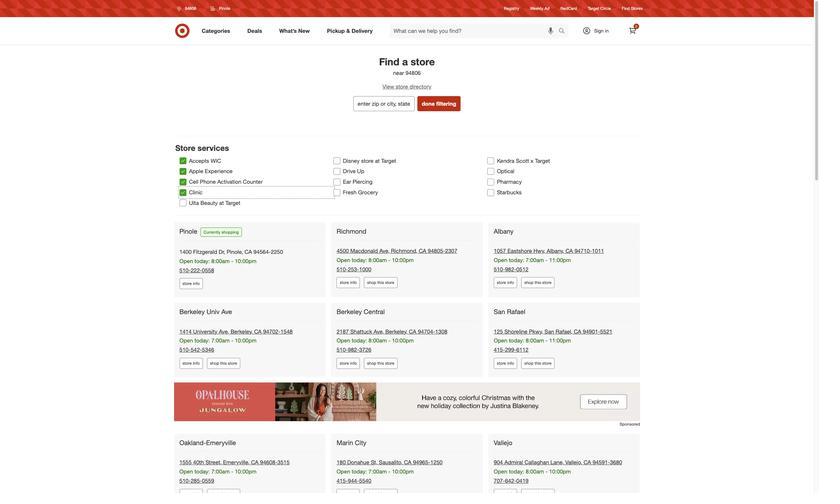 Task type: vqa. For each thing, say whether or not it's contained in the screenshot.


Task type: describe. For each thing, give the bounding box(es) containing it.
open for oakland-emeryville
[[179, 469, 193, 476]]

weekly
[[530, 6, 543, 11]]

central
[[364, 308, 385, 316]]

store down the '222-' at the bottom of the page
[[183, 282, 192, 287]]

904
[[494, 460, 503, 467]]

view
[[383, 83, 394, 90]]

8:00am for berkeley central
[[369, 338, 387, 345]]

3680
[[610, 460, 622, 467]]

Kendra Scott x Target checkbox
[[487, 158, 494, 165]]

store down 4500 macdonald ave, richmond, ca 94805-2307 open today: 8:00am - 10:00pm 510-253-1000
[[385, 281, 394, 286]]

What can we help you find? suggestions appear below search field
[[390, 23, 560, 38]]

5346
[[202, 347, 214, 354]]

94806 inside find a store near 94806
[[406, 70, 421, 77]]

open for richmond
[[337, 257, 350, 264]]

5521
[[600, 329, 612, 335]]

904 admiral callaghan lane, vallejo, ca 94591-3680 link
[[494, 460, 622, 467]]

ad
[[545, 6, 550, 11]]

target for kendra scott x target
[[535, 158, 550, 164]]

store info for pinole
[[183, 282, 200, 287]]

berkeley, for berkeley univ ave
[[231, 329, 253, 335]]

open for pinole
[[179, 258, 193, 265]]

8:00am inside 904 admiral callaghan lane, vallejo, ca 94591-3680 open today: 8:00am - 10:00pm 707-642-0419
[[526, 469, 544, 476]]

- for pinole
[[231, 258, 233, 265]]

berkeley for berkeley central
[[337, 308, 362, 316]]

store info link for pinole
[[179, 279, 203, 290]]

ear
[[343, 179, 351, 186]]

today: for marin city
[[352, 469, 367, 476]]

10:00pm for oakland-emeryville
[[235, 469, 257, 476]]

Cell Phone Activation Counter checkbox
[[179, 179, 186, 186]]

stores
[[631, 6, 643, 11]]

94806 inside "dropdown button"
[[185, 6, 196, 11]]

shop this store for berkeley central
[[367, 361, 394, 366]]

store down the 125 shoreline pkwy, san rafael, ca 94901-5521 open today: 8:00am - 11:00pm 415-299-6112
[[542, 361, 552, 366]]

starbucks
[[497, 189, 522, 196]]

today: for richmond
[[352, 257, 367, 264]]

registry
[[504, 6, 519, 11]]

pinole inside dropdown button
[[219, 6, 230, 11]]

emeryville,
[[223, 460, 250, 467]]

Ear Piercing checkbox
[[333, 179, 340, 186]]

253-
[[348, 266, 359, 273]]

0559
[[202, 478, 214, 485]]

shop this store button for san rafael
[[521, 359, 555, 370]]

berkeley univ ave
[[179, 308, 232, 316]]

disney
[[343, 158, 360, 164]]

8:00am for pinole
[[211, 258, 230, 265]]

1555 40th street, emeryville, ca 94608-3515 link
[[179, 460, 290, 467]]

510- for berkeley univ ave
[[179, 347, 191, 354]]

today: for berkeley univ ave
[[195, 338, 210, 345]]

7:00am for oakland-emeryville
[[211, 469, 230, 476]]

store info link for albany
[[494, 278, 517, 289]]

phone
[[200, 179, 216, 186]]

find for stores
[[622, 6, 630, 11]]

albany,
[[547, 248, 564, 255]]

shattuck
[[350, 329, 372, 335]]

macdonald
[[350, 248, 378, 255]]

today: inside the 125 shoreline pkwy, san rafael, ca 94901-5521 open today: 8:00am - 11:00pm 415-299-6112
[[509, 338, 524, 345]]

redcard link
[[561, 6, 577, 12]]

1400
[[179, 249, 192, 256]]

10:00pm inside 904 admiral callaghan lane, vallejo, ca 94591-3680 open today: 8:00am - 10:00pm 707-642-0419
[[549, 469, 571, 476]]

94564-
[[253, 249, 271, 256]]

delivery
[[352, 27, 373, 34]]

10:00pm for pinole
[[235, 258, 257, 265]]

1057 eastshore hwy, albany, ca 94710-1011 link
[[494, 248, 604, 255]]

target for disney store at target
[[381, 158, 396, 164]]

info for berkeley univ ave
[[193, 361, 200, 366]]

pickup
[[327, 27, 345, 34]]

marin city
[[337, 439, 366, 447]]

san inside the 125 shoreline pkwy, san rafael, ca 94901-5521 open today: 8:00am - 11:00pm 415-299-6112
[[545, 329, 554, 335]]

store down 2187 shattuck ave, berkeley, ca 94704-1308 open today: 8:00am - 10:00pm 510-982-3726
[[385, 361, 394, 366]]

berkeley for berkeley univ ave
[[179, 308, 205, 316]]

san rafael
[[494, 308, 525, 316]]

near
[[393, 70, 404, 77]]

Fresh Grocery checkbox
[[333, 189, 340, 196]]

store inside store services "group"
[[361, 158, 374, 164]]

415- inside "180 donahue st, sausalito, ca 94965-1250 open today: 7:00am - 10:00pm 415-944-5540"
[[337, 478, 348, 485]]

enter
[[358, 100, 370, 107]]

shop this store button for berkeley univ ave
[[207, 359, 240, 370]]

store info link for berkeley central
[[337, 359, 360, 370]]

11:00pm inside 1057 eastshore hwy, albany, ca 94710-1011 open today: 7:00am - 11:00pm 510-982-0512
[[549, 257, 571, 264]]

Optical checkbox
[[487, 168, 494, 175]]

clinic
[[189, 189, 203, 196]]

new
[[298, 27, 310, 34]]

state
[[398, 100, 410, 107]]

shop this store button for richmond
[[364, 278, 398, 289]]

view store directory
[[383, 83, 431, 90]]

1057
[[494, 248, 506, 255]]

today: for berkeley central
[[352, 338, 367, 345]]

8:00am inside the 125 shoreline pkwy, san rafael, ca 94901-5521 open today: 8:00am - 11:00pm 415-299-6112
[[526, 338, 544, 345]]

sign in
[[594, 28, 609, 34]]

pharmacy
[[497, 179, 522, 186]]

2
[[635, 24, 637, 28]]

store down 542-
[[183, 361, 192, 366]]

this for san rafael
[[535, 361, 541, 366]]

kendra
[[497, 158, 514, 164]]

94965-
[[413, 460, 430, 467]]

40th
[[193, 460, 204, 467]]

6112
[[516, 347, 529, 354]]

1414
[[179, 329, 192, 335]]

2187 shattuck ave, berkeley, ca 94704-1308 open today: 8:00am - 10:00pm 510-982-3726
[[337, 329, 448, 354]]

510-542-5346 link
[[179, 347, 214, 354]]

299-
[[505, 347, 516, 354]]

accepts
[[189, 158, 209, 164]]

richmond link
[[337, 228, 368, 236]]

today: for pinole
[[195, 258, 210, 265]]

this for richmond
[[377, 281, 384, 286]]

search
[[555, 28, 572, 35]]

albany
[[494, 228, 514, 235]]

7:00am for marin city
[[369, 469, 387, 476]]

beauty
[[200, 200, 218, 207]]

store down '299-'
[[497, 361, 506, 366]]

125 shoreline pkwy, san rafael, ca 94901-5521 open today: 8:00am - 11:00pm 415-299-6112
[[494, 329, 612, 354]]

&
[[346, 27, 350, 34]]

94704-
[[418, 329, 435, 335]]

this for berkeley central
[[377, 361, 384, 366]]

shop this store for richmond
[[367, 281, 394, 286]]

today: inside 904 admiral callaghan lane, vallejo, ca 94591-3680 open today: 8:00am - 10:00pm 707-642-0419
[[509, 469, 524, 476]]

store
[[175, 143, 195, 153]]

store down 510-982-0512 'link'
[[497, 281, 506, 286]]

415-944-5540 link
[[337, 478, 371, 485]]

enter zip or city, state
[[358, 100, 410, 107]]

up
[[357, 168, 364, 175]]

university
[[193, 329, 217, 335]]

univ
[[207, 308, 220, 316]]

- for oakland-emeryville
[[231, 469, 233, 476]]

94702-
[[263, 329, 281, 335]]

Disney store at Target checkbox
[[333, 158, 340, 165]]

ca for oakland-emeryville
[[251, 460, 259, 467]]

94805-
[[428, 248, 445, 255]]

piercing
[[353, 179, 373, 186]]

2187
[[337, 329, 349, 335]]

180
[[337, 460, 346, 467]]

- for albany
[[546, 257, 548, 264]]

open inside the 125 shoreline pkwy, san rafael, ca 94901-5521 open today: 8:00am - 11:00pm 415-299-6112
[[494, 338, 507, 345]]

- for berkeley central
[[388, 338, 391, 345]]

Ulta Beauty at Target checkbox
[[179, 200, 186, 207]]

10:00pm for marin city
[[392, 469, 414, 476]]

at for store
[[375, 158, 380, 164]]

experience
[[205, 168, 233, 175]]

berkeley central
[[337, 308, 385, 316]]

510-222-0558 link
[[179, 267, 214, 274]]

store info for berkeley central
[[340, 361, 357, 366]]

store down 510-982-3726 link
[[340, 361, 349, 366]]

ave
[[221, 308, 232, 316]]

shoreline
[[504, 329, 528, 335]]

2250
[[271, 249, 283, 256]]

advertisement region
[[174, 383, 640, 422]]

city,
[[387, 100, 397, 107]]

street,
[[206, 460, 222, 467]]

ca for berkeley univ ave
[[254, 329, 262, 335]]

store info link for berkeley univ ave
[[179, 359, 203, 370]]

0 horizontal spatial pinole
[[179, 228, 197, 235]]

what's new link
[[273, 23, 318, 38]]

shop this store button for albany
[[521, 278, 555, 289]]



Task type: locate. For each thing, give the bounding box(es) containing it.
510- down 1057
[[494, 266, 505, 273]]

ca inside 2187 shattuck ave, berkeley, ca 94704-1308 open today: 8:00am - 10:00pm 510-982-3726
[[409, 329, 416, 335]]

10:00pm for berkeley univ ave
[[235, 338, 257, 345]]

8:00am inside 2187 shattuck ave, berkeley, ca 94704-1308 open today: 8:00am - 10:00pm 510-982-3726
[[369, 338, 387, 345]]

904 admiral callaghan lane, vallejo, ca 94591-3680 open today: 8:00am - 10:00pm 707-642-0419
[[494, 460, 622, 485]]

find stores
[[622, 6, 643, 11]]

510- inside 1555 40th street, emeryville, ca 94608-3515 open today: 7:00am - 10:00pm 510-285-0559
[[179, 478, 191, 485]]

ca right pinole,
[[245, 249, 252, 256]]

store info down 253-
[[340, 281, 357, 286]]

10:00pm down the "richmond,"
[[392, 257, 414, 264]]

store info down '299-'
[[497, 361, 514, 366]]

- inside "180 donahue st, sausalito, ca 94965-1250 open today: 7:00am - 10:00pm 415-944-5540"
[[388, 469, 391, 476]]

0 horizontal spatial 415-
[[337, 478, 348, 485]]

ca for pinole
[[245, 249, 252, 256]]

san
[[494, 308, 505, 316], [545, 329, 554, 335]]

callaghan
[[525, 460, 549, 467]]

circle
[[600, 6, 611, 11]]

510- inside the 1414 university ave, berkeley, ca 94702-1548 open today: 7:00am - 10:00pm 510-542-5346
[[179, 347, 191, 354]]

info down 510-982-0512 'link'
[[507, 281, 514, 286]]

7:00am for berkeley univ ave
[[211, 338, 230, 345]]

7:00am inside the 1414 university ave, berkeley, ca 94702-1548 open today: 7:00am - 10:00pm 510-542-5346
[[211, 338, 230, 345]]

8:00am inside 1400 fitzgerald dr, pinole, ca 94564-2250 open today: 8:00am - 10:00pm 510-222-0558
[[211, 258, 230, 265]]

7:00am down hwy,
[[526, 257, 544, 264]]

1250
[[430, 460, 443, 467]]

10:00pm for berkeley central
[[392, 338, 414, 345]]

at right beauty
[[219, 200, 224, 207]]

this for albany
[[535, 281, 541, 286]]

982- down eastshore
[[505, 266, 516, 273]]

today: for albany
[[509, 257, 524, 264]]

510- for albany
[[494, 266, 505, 273]]

94901-
[[583, 329, 600, 335]]

in
[[605, 28, 609, 34]]

- down 1414 university ave, berkeley, ca 94702-1548 link
[[231, 338, 233, 345]]

done filtering
[[422, 100, 456, 107]]

ave, inside 2187 shattuck ave, berkeley, ca 94704-1308 open today: 8:00am - 10:00pm 510-982-3726
[[374, 329, 384, 335]]

94806 left pinole dropdown button
[[185, 6, 196, 11]]

shop this store button down 6112
[[521, 359, 555, 370]]

415-
[[494, 347, 505, 354], [337, 478, 348, 485]]

find up "near" at the top left of page
[[379, 56, 399, 68]]

store info for richmond
[[340, 281, 357, 286]]

1 horizontal spatial 415-
[[494, 347, 505, 354]]

find a store near 94806
[[379, 56, 435, 77]]

0 horizontal spatial 982-
[[348, 347, 359, 354]]

open down 4500
[[337, 257, 350, 264]]

982- for albany
[[505, 266, 516, 273]]

180 donahue st, sausalito, ca 94965-1250 open today: 7:00am - 10:00pm 415-944-5540
[[337, 460, 443, 485]]

- inside the 125 shoreline pkwy, san rafael, ca 94901-5521 open today: 8:00am - 11:00pm 415-299-6112
[[546, 338, 548, 345]]

- inside the 1414 university ave, berkeley, ca 94702-1548 open today: 7:00am - 10:00pm 510-542-5346
[[231, 338, 233, 345]]

shop this store for san rafael
[[524, 361, 552, 366]]

view store directory link
[[167, 83, 647, 91]]

ca inside "180 donahue st, sausalito, ca 94965-1250 open today: 7:00am - 10:00pm 415-944-5540"
[[404, 460, 412, 467]]

donahue
[[347, 460, 369, 467]]

ave, for berkeley univ ave
[[219, 329, 229, 335]]

1 vertical spatial 94806
[[406, 70, 421, 77]]

ca for berkeley central
[[409, 329, 416, 335]]

10:00pm down 1414 university ave, berkeley, ca 94702-1548 link
[[235, 338, 257, 345]]

1 vertical spatial 982-
[[348, 347, 359, 354]]

albany link
[[494, 228, 515, 236]]

weekly ad
[[530, 6, 550, 11]]

pinole up categories link
[[219, 6, 230, 11]]

10:00pm down 904 admiral callaghan lane, vallejo, ca 94591-3680 link
[[549, 469, 571, 476]]

- down 180 donahue st, sausalito, ca 94965-1250 link
[[388, 469, 391, 476]]

today: inside "180 donahue st, sausalito, ca 94965-1250 open today: 7:00am - 10:00pm 415-944-5540"
[[352, 469, 367, 476]]

activation
[[217, 179, 241, 186]]

store info for albany
[[497, 281, 514, 286]]

shop this store down 3726
[[367, 361, 394, 366]]

open inside 4500 macdonald ave, richmond, ca 94805-2307 open today: 8:00am - 10:00pm 510-253-1000
[[337, 257, 350, 264]]

510- for berkeley central
[[337, 347, 348, 354]]

today: down 40th
[[195, 469, 210, 476]]

510- for richmond
[[337, 266, 348, 273]]

510- inside 4500 macdonald ave, richmond, ca 94805-2307 open today: 8:00am - 10:00pm 510-253-1000
[[337, 266, 348, 273]]

store info for san rafael
[[497, 361, 514, 366]]

7:00am inside 1057 eastshore hwy, albany, ca 94710-1011 open today: 7:00am - 11:00pm 510-982-0512
[[526, 257, 544, 264]]

510- down 1555
[[179, 478, 191, 485]]

target circle
[[588, 6, 611, 11]]

1308
[[435, 329, 448, 335]]

open inside 1057 eastshore hwy, albany, ca 94710-1011 open today: 7:00am - 11:00pm 510-982-0512
[[494, 257, 507, 264]]

ca for albany
[[566, 248, 573, 255]]

-
[[388, 257, 391, 264], [546, 257, 548, 264], [231, 258, 233, 265], [231, 338, 233, 345], [388, 338, 391, 345], [546, 338, 548, 345], [231, 469, 233, 476], [388, 469, 391, 476], [546, 469, 548, 476]]

store info
[[340, 281, 357, 286], [497, 281, 514, 286], [183, 282, 200, 287], [183, 361, 200, 366], [340, 361, 357, 366], [497, 361, 514, 366]]

0 horizontal spatial san
[[494, 308, 505, 316]]

cell phone activation counter
[[189, 179, 263, 186]]

open down 1057
[[494, 257, 507, 264]]

Pharmacy checkbox
[[487, 179, 494, 186]]

ave, right shattuck
[[374, 329, 384, 335]]

currently
[[204, 230, 220, 235]]

ca for marin city
[[404, 460, 412, 467]]

store info link down 542-
[[179, 359, 203, 370]]

1 horizontal spatial berkeley,
[[385, 329, 407, 335]]

store info link for richmond
[[337, 278, 360, 289]]

today: down fitzgerald
[[195, 258, 210, 265]]

707-
[[494, 478, 505, 485]]

wic
[[211, 158, 221, 164]]

today: down university
[[195, 338, 210, 345]]

11:00pm down albany,
[[549, 257, 571, 264]]

berkeley central link
[[337, 308, 386, 316]]

store info link down '299-'
[[494, 359, 517, 370]]

shop this store for berkeley univ ave
[[210, 361, 237, 366]]

2 berkeley from the left
[[337, 308, 362, 316]]

0 vertical spatial find
[[622, 6, 630, 11]]

10:00pm inside the 1414 university ave, berkeley, ca 94702-1548 open today: 7:00am - 10:00pm 510-542-5346
[[235, 338, 257, 345]]

0 vertical spatial at
[[375, 158, 380, 164]]

find
[[622, 6, 630, 11], [379, 56, 399, 68]]

0 horizontal spatial at
[[219, 200, 224, 207]]

Starbucks checkbox
[[487, 189, 494, 196]]

10:00pm down pinole,
[[235, 258, 257, 265]]

info for albany
[[507, 281, 514, 286]]

0 horizontal spatial find
[[379, 56, 399, 68]]

san inside san rafael link
[[494, 308, 505, 316]]

shop this store
[[367, 281, 394, 286], [524, 281, 552, 286], [210, 361, 237, 366], [367, 361, 394, 366], [524, 361, 552, 366]]

today: inside the 1414 university ave, berkeley, ca 94702-1548 open today: 7:00am - 10:00pm 510-542-5346
[[195, 338, 210, 345]]

4500 macdonald ave, richmond, ca 94805-2307 link
[[337, 248, 457, 255]]

redcard
[[561, 6, 577, 11]]

today: inside 2187 shattuck ave, berkeley, ca 94704-1308 open today: 8:00am - 10:00pm 510-982-3726
[[352, 338, 367, 345]]

open down 1400
[[179, 258, 193, 265]]

1 horizontal spatial 982-
[[505, 266, 516, 273]]

ca inside 1057 eastshore hwy, albany, ca 94710-1011 open today: 7:00am - 11:00pm 510-982-0512
[[566, 248, 573, 255]]

510- for oakland-emeryville
[[179, 478, 191, 485]]

info for berkeley central
[[350, 361, 357, 366]]

open for albany
[[494, 257, 507, 264]]

ca left 94805-
[[419, 248, 426, 255]]

510- inside 1057 eastshore hwy, albany, ca 94710-1011 open today: 7:00am - 11:00pm 510-982-0512
[[494, 266, 505, 273]]

- inside 4500 macdonald ave, richmond, ca 94805-2307 open today: 8:00am - 10:00pm 510-253-1000
[[388, 257, 391, 264]]

0 horizontal spatial 94806
[[185, 6, 196, 11]]

richmond
[[337, 228, 366, 235]]

0 vertical spatial 415-
[[494, 347, 505, 354]]

store info down 510-982-0512 'link'
[[497, 281, 514, 286]]

1 vertical spatial at
[[219, 200, 224, 207]]

open for berkeley central
[[337, 338, 350, 345]]

open for marin city
[[337, 469, 350, 476]]

1 berkeley from the left
[[179, 308, 205, 316]]

7:00am for albany
[[526, 257, 544, 264]]

drive up
[[343, 168, 364, 175]]

0 vertical spatial 11:00pm
[[549, 257, 571, 264]]

1 horizontal spatial find
[[622, 6, 630, 11]]

ca inside 1400 fitzgerald dr, pinole, ca 94564-2250 open today: 8:00am - 10:00pm 510-222-0558
[[245, 249, 252, 256]]

done filtering button
[[417, 96, 461, 111]]

shop for san rafael
[[524, 361, 534, 366]]

shop down 1000
[[367, 281, 376, 286]]

510- down 1400
[[179, 267, 191, 274]]

94608-
[[260, 460, 277, 467]]

open inside 1555 40th street, emeryville, ca 94608-3515 open today: 7:00am - 10:00pm 510-285-0559
[[179, 469, 193, 476]]

shop this store button down 1000
[[364, 278, 398, 289]]

this down 2187 shattuck ave, berkeley, ca 94704-1308 open today: 8:00am - 10:00pm 510-982-3726
[[377, 361, 384, 366]]

open down 125 on the bottom right of the page
[[494, 338, 507, 345]]

1 vertical spatial san
[[545, 329, 554, 335]]

shop this store down 6112
[[524, 361, 552, 366]]

- down '125 shoreline pkwy, san rafael, ca 94901-5521' link in the right of the page
[[546, 338, 548, 345]]

lane,
[[551, 460, 564, 467]]

info for san rafael
[[507, 361, 514, 366]]

1400 fitzgerald dr, pinole, ca 94564-2250 link
[[179, 249, 283, 256]]

8:00am up 3726
[[369, 338, 387, 345]]

x
[[531, 158, 533, 164]]

berkeley univ ave link
[[179, 308, 233, 316]]

7:00am inside 1555 40th street, emeryville, ca 94608-3515 open today: 7:00am - 10:00pm 510-285-0559
[[211, 469, 230, 476]]

1 horizontal spatial san
[[545, 329, 554, 335]]

grocery
[[358, 189, 378, 196]]

7:00am
[[526, 257, 544, 264], [211, 338, 230, 345], [211, 469, 230, 476], [369, 469, 387, 476]]

this for berkeley univ ave
[[220, 361, 227, 366]]

open for berkeley univ ave
[[179, 338, 193, 345]]

5540
[[359, 478, 371, 485]]

st,
[[371, 460, 377, 467]]

510- down "2187"
[[337, 347, 348, 354]]

1414 university ave, berkeley, ca 94702-1548 open today: 7:00am - 10:00pm 510-542-5346
[[179, 329, 293, 354]]

pinole
[[219, 6, 230, 11], [179, 228, 197, 235]]

- down 2187 shattuck ave, berkeley, ca 94704-1308 "link"
[[388, 338, 391, 345]]

11:00pm down rafael,
[[549, 338, 571, 345]]

store services group
[[179, 156, 641, 209]]

kendra scott x target
[[497, 158, 550, 164]]

7:00am down st,
[[369, 469, 387, 476]]

admiral
[[504, 460, 523, 467]]

dr,
[[219, 249, 225, 256]]

today: down shoreline
[[509, 338, 524, 345]]

ca inside the 1414 university ave, berkeley, ca 94702-1548 open today: 7:00am - 10:00pm 510-542-5346
[[254, 329, 262, 335]]

info down 510-982-3726 link
[[350, 361, 357, 366]]

emeryville
[[206, 439, 236, 447]]

shop down 5346
[[210, 361, 219, 366]]

7:00am inside "180 donahue st, sausalito, ca 94965-1250 open today: 7:00am - 10:00pm 415-944-5540"
[[369, 469, 387, 476]]

open down 180
[[337, 469, 350, 476]]

7:00am down street,
[[211, 469, 230, 476]]

categories link
[[196, 23, 239, 38]]

11:00pm inside the 125 shoreline pkwy, san rafael, ca 94901-5521 open today: 8:00am - 11:00pm 415-299-6112
[[549, 338, 571, 345]]

store info down the '222-' at the bottom of the page
[[183, 282, 200, 287]]

berkeley up "1414"
[[179, 308, 205, 316]]

today: down macdonald at the bottom
[[352, 257, 367, 264]]

this down the 1414 university ave, berkeley, ca 94702-1548 open today: 7:00am - 10:00pm 510-542-5346
[[220, 361, 227, 366]]

0 vertical spatial pinole
[[219, 6, 230, 11]]

what's
[[279, 27, 297, 34]]

10:00pm inside 1400 fitzgerald dr, pinole, ca 94564-2250 open today: 8:00am - 10:00pm 510-222-0558
[[235, 258, 257, 265]]

- inside 1400 fitzgerald dr, pinole, ca 94564-2250 open today: 8:00am - 10:00pm 510-222-0558
[[231, 258, 233, 265]]

shop this store down 1000
[[367, 281, 394, 286]]

ave, for berkeley central
[[374, 329, 384, 335]]

today: inside 1400 fitzgerald dr, pinole, ca 94564-2250 open today: 8:00am - 10:00pm 510-222-0558
[[195, 258, 210, 265]]

store info link down 510-982-3726 link
[[337, 359, 360, 370]]

Apple Experience checkbox
[[179, 168, 186, 175]]

today: down shattuck
[[352, 338, 367, 345]]

open inside 1400 fitzgerald dr, pinole, ca 94564-2250 open today: 8:00am - 10:00pm 510-222-0558
[[179, 258, 193, 265]]

pickup & delivery
[[327, 27, 373, 34]]

at for beauty
[[219, 200, 224, 207]]

8:00am inside 4500 macdonald ave, richmond, ca 94805-2307 open today: 8:00am - 10:00pm 510-253-1000
[[369, 257, 387, 264]]

zip
[[372, 100, 379, 107]]

ave, inside 4500 macdonald ave, richmond, ca 94805-2307 open today: 8:00am - 10:00pm 510-253-1000
[[379, 248, 390, 255]]

store info link for san rafael
[[494, 359, 517, 370]]

find inside find a store near 94806
[[379, 56, 399, 68]]

Clinic checkbox
[[179, 189, 186, 196]]

ca inside the 125 shoreline pkwy, san rafael, ca 94901-5521 open today: 8:00am - 11:00pm 415-299-6112
[[574, 329, 581, 335]]

10:00pm inside "180 donahue st, sausalito, ca 94965-1250 open today: 7:00am - 10:00pm 415-944-5540"
[[392, 469, 414, 476]]

open down "1414"
[[179, 338, 193, 345]]

982- for berkeley central
[[348, 347, 359, 354]]

rafael
[[507, 308, 525, 316]]

982- down shattuck
[[348, 347, 359, 354]]

10:00pm inside 4500 macdonald ave, richmond, ca 94805-2307 open today: 8:00am - 10:00pm 510-253-1000
[[392, 257, 414, 264]]

today: down eastshore
[[509, 257, 524, 264]]

0 horizontal spatial berkeley,
[[231, 329, 253, 335]]

richmond,
[[391, 248, 417, 255]]

- inside 2187 shattuck ave, berkeley, ca 94704-1308 open today: 8:00am - 10:00pm 510-982-3726
[[388, 338, 391, 345]]

or
[[381, 100, 386, 107]]

2 link
[[625, 23, 640, 38]]

shop this store button down 3726
[[364, 359, 398, 370]]

shop this store down 5346
[[210, 361, 237, 366]]

today: for oakland-emeryville
[[195, 469, 210, 476]]

- for berkeley univ ave
[[231, 338, 233, 345]]

- inside 904 admiral callaghan lane, vallejo, ca 94591-3680 open today: 8:00am - 10:00pm 707-642-0419
[[546, 469, 548, 476]]

1 horizontal spatial pinole
[[219, 6, 230, 11]]

open down "2187"
[[337, 338, 350, 345]]

- inside 1555 40th street, emeryville, ca 94608-3515 open today: 7:00am - 10:00pm 510-285-0559
[[231, 469, 233, 476]]

ca inside 1555 40th street, emeryville, ca 94608-3515 open today: 7:00am - 10:00pm 510-285-0559
[[251, 460, 259, 467]]

415- down 125 on the bottom right of the page
[[494, 347, 505, 354]]

10:00pm inside 2187 shattuck ave, berkeley, ca 94704-1308 open today: 8:00am - 10:00pm 510-982-3726
[[392, 338, 414, 345]]

ca left 94965-
[[404, 460, 412, 467]]

- down 1057 eastshore hwy, albany, ca 94710-1011 link
[[546, 257, 548, 264]]

642-
[[505, 478, 516, 485]]

0 vertical spatial 982-
[[505, 266, 516, 273]]

info down '299-'
[[507, 361, 514, 366]]

0 vertical spatial 94806
[[185, 6, 196, 11]]

store down 253-
[[340, 281, 349, 286]]

125
[[494, 329, 503, 335]]

store info link down the '222-' at the bottom of the page
[[179, 279, 203, 290]]

0 vertical spatial san
[[494, 308, 505, 316]]

today: inside 1057 eastshore hwy, albany, ca 94710-1011 open today: 7:00am - 11:00pm 510-982-0512
[[509, 257, 524, 264]]

berkeley, inside the 1414 university ave, berkeley, ca 94702-1548 open today: 7:00am - 10:00pm 510-542-5346
[[231, 329, 253, 335]]

store up up
[[361, 158, 374, 164]]

sponsored
[[620, 422, 640, 427]]

store info link down 253-
[[337, 278, 360, 289]]

1555
[[179, 460, 192, 467]]

510- inside 1400 fitzgerald dr, pinole, ca 94564-2250 open today: 8:00am - 10:00pm 510-222-0558
[[179, 267, 191, 274]]

info for richmond
[[350, 281, 357, 286]]

shop for berkeley central
[[367, 361, 376, 366]]

8:00am for richmond
[[369, 257, 387, 264]]

1 vertical spatial 11:00pm
[[549, 338, 571, 345]]

store right a
[[411, 56, 435, 68]]

store inside find a store near 94806
[[411, 56, 435, 68]]

shop this store button down 5346
[[207, 359, 240, 370]]

- down 1400 fitzgerald dr, pinole, ca 94564-2250 link
[[231, 258, 233, 265]]

disney store at target
[[343, 158, 396, 164]]

apple
[[189, 168, 203, 175]]

10:00pm inside 1555 40th street, emeryville, ca 94608-3515 open today: 7:00am - 10:00pm 510-285-0559
[[235, 469, 257, 476]]

1 horizontal spatial 94806
[[406, 70, 421, 77]]

2187 shattuck ave, berkeley, ca 94704-1308 link
[[337, 329, 448, 335]]

8:00am down pkwy,
[[526, 338, 544, 345]]

4500
[[337, 248, 349, 255]]

apple experience
[[189, 168, 233, 175]]

at
[[375, 158, 380, 164], [219, 200, 224, 207]]

shop this store for albany
[[524, 281, 552, 286]]

store info down 542-
[[183, 361, 200, 366]]

marin city link
[[337, 439, 368, 448]]

ca right rafael,
[[574, 329, 581, 335]]

store inside view store directory link
[[396, 83, 408, 90]]

0419
[[516, 478, 529, 485]]

pkwy,
[[529, 329, 543, 335]]

ca for richmond
[[419, 248, 426, 255]]

1 vertical spatial 415-
[[337, 478, 348, 485]]

shop down 6112
[[524, 361, 534, 366]]

982- inside 1057 eastshore hwy, albany, ca 94710-1011 open today: 7:00am - 11:00pm 510-982-0512
[[505, 266, 516, 273]]

shop this store down the 0512
[[524, 281, 552, 286]]

shop
[[367, 281, 376, 286], [524, 281, 534, 286], [210, 361, 219, 366], [367, 361, 376, 366], [524, 361, 534, 366]]

510-
[[337, 266, 348, 273], [494, 266, 505, 273], [179, 267, 191, 274], [179, 347, 191, 354], [337, 347, 348, 354], [179, 478, 191, 485]]

today: inside 1555 40th street, emeryville, ca 94608-3515 open today: 7:00am - 10:00pm 510-285-0559
[[195, 469, 210, 476]]

1057 eastshore hwy, albany, ca 94710-1011 open today: 7:00am - 11:00pm 510-982-0512
[[494, 248, 604, 273]]

store down 1057 eastshore hwy, albany, ca 94710-1011 open today: 7:00am - 11:00pm 510-982-0512
[[542, 281, 552, 286]]

982- inside 2187 shattuck ave, berkeley, ca 94704-1308 open today: 8:00am - 10:00pm 510-982-3726
[[348, 347, 359, 354]]

open inside 2187 shattuck ave, berkeley, ca 94704-1308 open today: 8:00am - 10:00pm 510-982-3726
[[337, 338, 350, 345]]

info for pinole
[[193, 282, 200, 287]]

ave, right university
[[219, 329, 229, 335]]

ca right albany,
[[566, 248, 573, 255]]

1 horizontal spatial at
[[375, 158, 380, 164]]

Drive Up checkbox
[[333, 168, 340, 175]]

open inside "180 donahue st, sausalito, ca 94965-1250 open today: 7:00am - 10:00pm 415-944-5540"
[[337, 469, 350, 476]]

shop this store button for berkeley central
[[364, 359, 398, 370]]

berkeley, inside 2187 shattuck ave, berkeley, ca 94704-1308 open today: 8:00am - 10:00pm 510-982-3726
[[385, 329, 407, 335]]

shop down 3726
[[367, 361, 376, 366]]

shop for berkeley univ ave
[[210, 361, 219, 366]]

target for ulta beauty at target
[[225, 200, 240, 207]]

510- down "1414"
[[179, 347, 191, 354]]

shop for richmond
[[367, 281, 376, 286]]

510-982-3726 link
[[337, 347, 371, 354]]

1 horizontal spatial berkeley
[[337, 308, 362, 316]]

berkeley, for berkeley central
[[385, 329, 407, 335]]

at right the disney
[[375, 158, 380, 164]]

fitzgerald
[[193, 249, 217, 256]]

this down 1057 eastshore hwy, albany, ca 94710-1011 open today: 7:00am - 11:00pm 510-982-0512
[[535, 281, 541, 286]]

shop for albany
[[524, 281, 534, 286]]

- inside 1057 eastshore hwy, albany, ca 94710-1011 open today: 7:00am - 11:00pm 510-982-0512
[[546, 257, 548, 264]]

ca inside 4500 macdonald ave, richmond, ca 94805-2307 open today: 8:00am - 10:00pm 510-253-1000
[[419, 248, 426, 255]]

marin
[[337, 439, 353, 447]]

1 11:00pm from the top
[[549, 257, 571, 264]]

10:00pm for richmond
[[392, 257, 414, 264]]

ca right vallejo,
[[584, 460, 591, 467]]

2 11:00pm from the top
[[549, 338, 571, 345]]

open inside 904 admiral callaghan lane, vallejo, ca 94591-3680 open today: 8:00am - 10:00pm 707-642-0419
[[494, 469, 507, 476]]

Accepts WIC checkbox
[[179, 158, 186, 165]]

510- for pinole
[[179, 267, 191, 274]]

- down 'callaghan'
[[546, 469, 548, 476]]

find stores link
[[622, 6, 643, 12]]

2 berkeley, from the left
[[385, 329, 407, 335]]

ave, for richmond
[[379, 248, 390, 255]]

415-299-6112 link
[[494, 347, 529, 354]]

10:00pm down 2187 shattuck ave, berkeley, ca 94704-1308 "link"
[[392, 338, 414, 345]]

find for a
[[379, 56, 399, 68]]

open inside the 1414 university ave, berkeley, ca 94702-1548 open today: 7:00am - 10:00pm 510-542-5346
[[179, 338, 193, 345]]

1 vertical spatial find
[[379, 56, 399, 68]]

directory
[[410, 83, 431, 90]]

1 berkeley, from the left
[[231, 329, 253, 335]]

- for marin city
[[388, 469, 391, 476]]

today: down admiral
[[509, 469, 524, 476]]

1 vertical spatial pinole
[[179, 228, 197, 235]]

open up 707-
[[494, 469, 507, 476]]

today: inside 4500 macdonald ave, richmond, ca 94805-2307 open today: 8:00am - 10:00pm 510-253-1000
[[352, 257, 367, 264]]

info down 253-
[[350, 281, 357, 286]]

ca inside 904 admiral callaghan lane, vallejo, ca 94591-3680 open today: 8:00am - 10:00pm 707-642-0419
[[584, 460, 591, 467]]

510- inside 2187 shattuck ave, berkeley, ca 94704-1308 open today: 8:00am - 10:00pm 510-982-3726
[[337, 347, 348, 354]]

store info down 510-982-3726 link
[[340, 361, 357, 366]]

cell
[[189, 179, 198, 186]]

enter zip or city, state button
[[353, 96, 415, 111]]

pickup & delivery link
[[321, 23, 381, 38]]

store right view at the top of the page
[[396, 83, 408, 90]]

- down 1555 40th street, emeryville, ca 94608-3515 link
[[231, 469, 233, 476]]

store down the 1414 university ave, berkeley, ca 94702-1548 open today: 7:00am - 10:00pm 510-542-5346
[[228, 361, 237, 366]]

ave, inside the 1414 university ave, berkeley, ca 94702-1548 open today: 7:00am - 10:00pm 510-542-5346
[[219, 329, 229, 335]]

0 horizontal spatial berkeley
[[179, 308, 205, 316]]

store info for berkeley univ ave
[[183, 361, 200, 366]]

- for richmond
[[388, 257, 391, 264]]

415- inside the 125 shoreline pkwy, san rafael, ca 94901-5521 open today: 8:00am - 11:00pm 415-299-6112
[[494, 347, 505, 354]]



